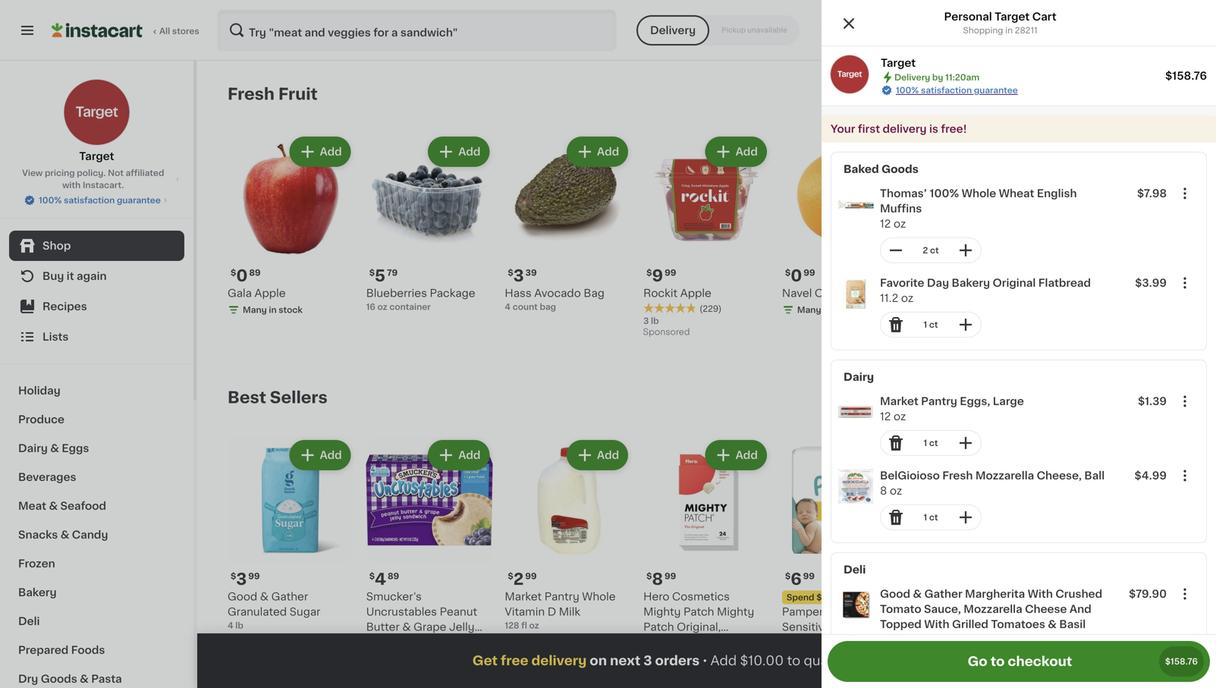Task type: locate. For each thing, give the bounding box(es) containing it.
original down liquid
[[1119, 637, 1161, 648]]

holiday link
[[9, 377, 184, 405]]

dry goods & pasta link
[[9, 665, 184, 688]]

$ left 39
[[508, 269, 514, 277]]

$ inside "$ 3 39"
[[508, 269, 514, 277]]

1 vertical spatial organic
[[1004, 288, 1047, 299]]

1 vertical spatial bakery
[[18, 588, 57, 598]]

delivery for delivery by 11:20am
[[895, 73, 931, 82]]

0 horizontal spatial lb
[[236, 622, 244, 630]]

1 horizontal spatial 89
[[388, 573, 399, 581]]

59 inside "4 59"
[[1081, 269, 1093, 277]]

1 vertical spatial pantry
[[545, 592, 580, 602]]

packs
[[847, 637, 878, 648]]

oz down belgioioso
[[890, 486, 903, 496]]

add for good & gather granulated sugar
[[320, 450, 342, 461]]

1 ct left increment quantity of favorite day bakery original flatbread icon on the right of the page
[[924, 321, 939, 329]]

in down gala apple
[[269, 306, 277, 314]]

delivery left is
[[883, 124, 927, 134]]

1 vertical spatial 1 ct
[[924, 439, 939, 447]]

$ inside $ 4 89
[[369, 573, 375, 581]]

1 all from the top
[[1040, 89, 1053, 99]]

1 horizontal spatial satisfaction
[[922, 86, 973, 95]]

grapes
[[1147, 288, 1186, 299]]

& left the eggs
[[50, 443, 59, 454]]

view left (40+)
[[1011, 89, 1038, 99]]

4 down 2 ct
[[930, 268, 941, 284]]

2 sponsored badge image from the top
[[644, 662, 690, 671]]

0 vertical spatial with
[[1028, 589, 1054, 600]]

pantry for whole
[[545, 592, 580, 602]]

target logo image
[[63, 79, 130, 146]]

1 0 from the left
[[236, 268, 248, 284]]

original inside dawn ultra dishwashing liquid dish soap, original scent
[[1119, 637, 1161, 648]]

target down billingsley
[[881, 58, 916, 68]]

$ inside $ 8 99
[[647, 573, 652, 581]]

& right meat on the left of the page
[[49, 501, 58, 512]]

• for 24ct
[[666, 651, 669, 659]]

topped
[[881, 619, 922, 630]]

99 up 'granulated'
[[248, 573, 260, 581]]

99 inside '$ 2 99'
[[526, 573, 537, 581]]

to left '10'
[[788, 655, 801, 668]]

1 for 8 oz
[[924, 514, 928, 522]]

good down $ 4 59 on the top of the page
[[921, 288, 951, 299]]

gather inside good & gather organic hass avocados 4 ct
[[965, 288, 1002, 299]]

top
[[824, 637, 844, 648]]

guarantee down affiliated
[[117, 196, 161, 205]]

all for spend $40, save $6
[[1040, 392, 1053, 403]]

0 vertical spatial item carousel region
[[228, 79, 1186, 370]]

market pantry eggs, large image
[[838, 394, 874, 430]]

& inside dairy & eggs 'link'
[[50, 443, 59, 454]]

product group containing belgioioso fresh mozzarella cheese, ball
[[832, 462, 1207, 537]]

good inside good & gather granulated sugar 4 lb
[[228, 592, 257, 602]]

$6 down '$4.99' element
[[1138, 594, 1149, 602]]

1 item carousel region from the top
[[228, 79, 1186, 370]]

add for market pantry whole vitamin d milk
[[597, 450, 620, 461]]

best
[[228, 390, 266, 406]]

is
[[930, 124, 939, 134]]

$1.39
[[1139, 396, 1167, 407]]

128
[[505, 622, 520, 630]]

& inside smucker's uncrustables peanut butter & grape jelly sandwich
[[403, 622, 411, 633]]

1 horizontal spatial 100% satisfaction guarantee
[[896, 86, 1019, 95]]

2 $6 from the left
[[1138, 594, 1149, 602]]

1 vertical spatial 2
[[514, 572, 524, 588]]

organic inside good & gather organic hass avocados 4 ct
[[1004, 288, 1047, 299]]

• right the 'orders'
[[703, 655, 708, 667]]

$ for good & gather granulated sugar
[[231, 573, 236, 581]]

0 vertical spatial options
[[679, 651, 712, 659]]

1 apple from the left
[[255, 288, 286, 299]]

best sellers
[[228, 390, 328, 406]]

2 horizontal spatial target
[[995, 11, 1030, 22]]

1 vertical spatial options
[[817, 666, 849, 675]]

fl inside market pantry whole vitamin d milk 128 fl oz
[[522, 622, 527, 630]]

0 horizontal spatial fl
[[522, 622, 527, 630]]

many for gala
[[243, 306, 267, 314]]

0 horizontal spatial 59
[[943, 269, 954, 277]]

89
[[249, 269, 261, 277], [388, 573, 399, 581]]

99 inside the $ 3 99
[[248, 573, 260, 581]]

organic down gmo
[[1004, 288, 1047, 299]]

guarantee
[[975, 86, 1019, 95], [117, 196, 161, 205]]

large
[[993, 396, 1025, 407]]

add inside the treatment tracker modal dialog
[[711, 655, 737, 668]]

$ inside $ 9 99
[[647, 269, 652, 277]]

0 vertical spatial deli
[[844, 565, 866, 575]]

spend for pampers
[[787, 594, 815, 602]]

99 inside $ 9 99
[[665, 269, 677, 277]]

0 horizontal spatial pantry
[[545, 592, 580, 602]]

thomas' 100% whole wheat english muffins image
[[838, 186, 874, 222]]

1 vertical spatial with
[[925, 619, 950, 630]]

0 horizontal spatial $40,
[[817, 594, 836, 602]]

main content containing fresh fruit
[[197, 61, 1217, 688]]

add for green seedless grapes
[[1152, 147, 1174, 157]]

delivery inside 'button'
[[650, 25, 696, 36]]

spend $40, save $6 for ultra
[[1064, 594, 1149, 602]]

thomas' 100% whole wheat english muffins 12 oz
[[881, 188, 1078, 229]]

0 vertical spatial fl
[[522, 622, 527, 630]]

1 horizontal spatial stock
[[834, 306, 858, 314]]

1 sponsored badge image from the top
[[644, 328, 690, 337]]

0 horizontal spatial 100%
[[39, 196, 62, 205]]

not
[[108, 169, 124, 177]]

2 product group from the top
[[832, 269, 1207, 344]]

mozzarella down the margherita
[[964, 604, 1023, 615]]

satisfaction inside button
[[64, 196, 115, 205]]

target image
[[831, 55, 869, 93]]

2 horizontal spatial good
[[921, 288, 951, 299]]

dawn
[[1060, 607, 1090, 618]]

$ for hass avocado bag
[[508, 269, 514, 277]]

pampers baby wipes sensitive perfume free 2x pop-top packs
[[782, 607, 906, 648]]

100% inside button
[[39, 196, 62, 205]]

spend $40, save $6 for baby
[[787, 594, 872, 602]]

$ up 'smucker's'
[[369, 573, 375, 581]]

goods inside dry goods & pasta link
[[41, 674, 77, 685]]

$ inside '$ 2 99'
[[508, 573, 514, 581]]

1 ct right remove market pantry eggs, large image
[[924, 439, 939, 447]]

0 horizontal spatial 8
[[652, 572, 663, 588]]

4 inside good & gather organic hass avocados 4 ct
[[921, 318, 927, 327]]

remove belgioioso fresh mozzarella cheese, ball image
[[887, 509, 906, 527]]

goods down prepared foods
[[41, 674, 77, 685]]

4 right remove favorite day bakery original flatbread image
[[921, 318, 927, 327]]

0 vertical spatial bakery
[[952, 278, 991, 288]]

deli up prepared
[[18, 616, 40, 627]]

89 inside $ 4 89
[[388, 573, 399, 581]]

3 1 ct from the top
[[924, 514, 939, 522]]

add for gala apple
[[320, 147, 342, 157]]

pantry left eggs,
[[922, 396, 958, 407]]

1 horizontal spatial market
[[881, 396, 919, 407]]

with
[[1028, 589, 1054, 600], [925, 619, 950, 630]]

1 ct for 12 oz
[[924, 439, 939, 447]]

stock down (215)
[[972, 666, 996, 675]]

product group containing good & gather margherita with crushed tomato sauce, mozzarella cheese and topped with grilled tomatoes & basil leaves wood-fired crust pizza
[[832, 581, 1207, 688]]

1 vertical spatial lb
[[236, 622, 244, 630]]

options right '10'
[[817, 666, 849, 675]]

0 horizontal spatial by
[[933, 73, 944, 82]]

& down uncrustables
[[403, 622, 411, 633]]

product group
[[832, 180, 1207, 269], [832, 269, 1207, 344], [832, 388, 1207, 462], [832, 462, 1207, 537], [832, 581, 1207, 688]]

grape
[[414, 622, 447, 633]]

gather up avocados
[[965, 288, 1002, 299]]

view all (30+)
[[1011, 392, 1085, 403]]

0 horizontal spatial good
[[228, 592, 257, 602]]

bakery inside favorite day bakery original flatbread 11.2 oz
[[952, 278, 991, 288]]

0 for navel
[[791, 268, 803, 284]]

delivery inside the treatment tracker modal dialog
[[532, 655, 587, 668]]

1 spend from the left
[[787, 594, 815, 602]]

oz down the favorite
[[902, 293, 914, 304]]

popcorn
[[950, 637, 995, 648]]

1 right remove favorite day bakery original flatbread image
[[924, 321, 928, 329]]

(40+)
[[1055, 89, 1085, 99]]

lb down rockit
[[651, 317, 659, 325]]

$ inside $ 0 89
[[231, 269, 236, 277]]

0 horizontal spatial stock
[[279, 306, 303, 314]]

patch up original, in the right bottom of the page
[[684, 607, 715, 618]]

item carousel region containing best sellers
[[228, 383, 1186, 688]]

1 vertical spatial market
[[505, 592, 542, 602]]

16
[[366, 303, 376, 311]]

& inside angie's boomchickapop sweet & salty kettle corn popcorn
[[957, 622, 966, 633]]

sponsored badge image down 3 lb
[[644, 328, 690, 337]]

0 horizontal spatial apple
[[255, 288, 286, 299]]

59 up green
[[1081, 269, 1093, 277]]

0 vertical spatial 89
[[249, 269, 261, 277]]

• right 24ct
[[666, 651, 669, 659]]

stock down gala apple
[[279, 306, 303, 314]]

0 horizontal spatial organic
[[923, 251, 957, 260]]

oz up remove market pantry eggs, large image
[[894, 411, 907, 422]]

cheese
[[1026, 604, 1068, 615]]

by
[[1056, 25, 1072, 36], [933, 73, 944, 82]]

4 59
[[1068, 268, 1093, 284]]

organic up $ 4 59 on the top of the page
[[923, 251, 957, 260]]

1 vertical spatial fl
[[1073, 666, 1079, 675]]

1 horizontal spatial 0
[[791, 268, 803, 284]]

4 product group from the top
[[832, 462, 1207, 537]]

1 horizontal spatial to
[[991, 655, 1005, 668]]

guarantee down 11:20am
[[975, 86, 1019, 95]]

dairy & eggs
[[18, 443, 89, 454]]

increment quantity of belgioioso fresh mozzarella cheese, ball image
[[957, 509, 975, 527]]

2 12 from the top
[[881, 411, 891, 422]]

product group
[[228, 134, 354, 319], [366, 134, 493, 313], [505, 134, 632, 313], [644, 134, 770, 341], [782, 134, 909, 319], [921, 134, 1048, 328], [1060, 134, 1186, 313], [228, 437, 354, 650], [366, 437, 493, 680], [505, 437, 632, 650], [644, 437, 770, 675], [782, 437, 909, 688], [1060, 437, 1186, 688]]

add button for market pantry whole vitamin d milk
[[568, 442, 627, 469]]

None search field
[[217, 9, 617, 52]]

1 right remove market pantry eggs, large image
[[924, 439, 928, 447]]

0 horizontal spatial fresh
[[228, 86, 275, 102]]

all
[[159, 27, 170, 35]]

$40, for baby
[[817, 594, 836, 602]]

2 item carousel region from the top
[[228, 383, 1186, 688]]

mozzarella left cheese,
[[976, 471, 1035, 481]]

market inside market pantry eggs, large 12 oz
[[881, 396, 919, 407]]

oz inside blueberries package 16 oz container
[[378, 303, 388, 311]]

free!
[[942, 124, 967, 134]]

sellers
[[270, 390, 328, 406]]

99 for 8
[[665, 573, 677, 581]]

increment quantity of market pantry eggs, large image
[[957, 434, 975, 452]]

item carousel region
[[228, 79, 1186, 370], [228, 383, 1186, 688]]

4 inside hass avocado bag 4 count bag
[[505, 303, 511, 311]]

99 inside $ 0 99
[[804, 269, 816, 277]]

sandwich
[[366, 637, 418, 648]]

deli up good & gather margherita with crushed tomato sauce, mozzarella cheese and topped with grilled tomatoes & basil leaves wood-fired crust pizza image
[[844, 565, 866, 575]]

stock for orange
[[834, 306, 858, 314]]

1 vertical spatial delivery
[[532, 655, 587, 668]]

seedless
[[1095, 288, 1144, 299]]

0 horizontal spatial whole
[[582, 592, 616, 602]]

$ up pampers
[[786, 573, 791, 581]]

1 horizontal spatial target
[[881, 58, 916, 68]]

$ for market pantry whole vitamin d milk
[[508, 573, 514, 581]]

buy it again link
[[9, 261, 184, 291]]

100% satisfaction guarantee down 11:20am
[[896, 86, 1019, 95]]

delivery for delivery by 11:15am
[[1005, 25, 1054, 36]]

0 vertical spatial goods
[[882, 164, 919, 175]]

free
[[501, 655, 529, 668]]

with up wood-
[[925, 619, 950, 630]]

fl
[[522, 622, 527, 630], [1073, 666, 1079, 675]]

mozzarella inside belgioioso fresh mozzarella cheese, ball 8 oz
[[976, 471, 1035, 481]]

spend $40, save $6 up baby
[[787, 594, 872, 602]]

many in stock for apple
[[243, 306, 303, 314]]

$ for gala apple
[[231, 269, 236, 277]]

pantry
[[922, 396, 958, 407], [545, 592, 580, 602]]

increment quantity of thomas' 100% whole wheat english muffins image
[[957, 241, 975, 260]]

1 save from the left
[[838, 594, 858, 602]]

peanut
[[440, 607, 478, 618]]

$40, up ultra on the right
[[1094, 594, 1114, 602]]

guarantee inside 100% satisfaction guarantee button
[[117, 196, 161, 205]]

delivery for free
[[532, 655, 587, 668]]

4 left count
[[505, 303, 511, 311]]

0 vertical spatial 8
[[881, 486, 888, 496]]

4 inside good & gather granulated sugar 4 lb
[[228, 622, 234, 630]]

whole inside thomas' 100% whole wheat english muffins 12 oz
[[962, 188, 997, 199]]

whole
[[962, 188, 997, 199], [582, 592, 616, 602]]

1 ct for 11.2 oz
[[924, 321, 939, 329]]

1 vertical spatial 100% satisfaction guarantee
[[39, 196, 161, 205]]

0 up navel
[[791, 268, 803, 284]]

0 horizontal spatial to
[[788, 655, 801, 668]]

2 save from the left
[[1116, 594, 1136, 602]]

crust
[[987, 635, 1017, 645]]

$ inside the $ 3 99
[[231, 573, 236, 581]]

dairy
[[844, 372, 875, 383], [18, 443, 48, 454]]

•
[[666, 651, 669, 659], [703, 655, 708, 667], [799, 666, 803, 675]]

99 for 6
[[804, 573, 815, 581]]

1 horizontal spatial options
[[817, 666, 849, 675]]

again
[[77, 271, 107, 282]]

0 vertical spatial sponsored badge image
[[644, 328, 690, 337]]

89 for 0
[[249, 269, 261, 277]]

0 horizontal spatial deli
[[18, 616, 40, 627]]

dairy for dairy & eggs
[[18, 443, 48, 454]]

0 vertical spatial 100% satisfaction guarantee
[[896, 86, 1019, 95]]

save up baby
[[838, 594, 858, 602]]

2 spend from the left
[[1064, 594, 1092, 602]]

$ up 'granulated'
[[231, 573, 236, 581]]

ultra
[[1093, 607, 1118, 618]]

spend for dawn
[[1064, 594, 1092, 602]]

1 right remove belgioioso fresh mozzarella cheese, ball icon on the right of the page
[[924, 514, 928, 522]]

2 horizontal spatial gather
[[965, 288, 1002, 299]]

$ up gala
[[231, 269, 236, 277]]

$6 up the 'wipes'
[[860, 594, 872, 602]]

billingsley
[[868, 25, 929, 36]]

2 59 from the left
[[1081, 269, 1093, 277]]

beverages link
[[9, 463, 184, 492]]

1 vertical spatial patch
[[644, 622, 675, 633]]

2 0 from the left
[[791, 268, 803, 284]]

0 vertical spatial by
[[1056, 25, 1072, 36]]

good inside good & gather organic hass avocados 4 ct
[[921, 288, 951, 299]]

fresh inside belgioioso fresh mozzarella cheese, ball 8 oz
[[943, 471, 973, 481]]

gather inside good & gather granulated sugar 4 lb
[[271, 592, 308, 602]]

$40, up baby
[[817, 594, 836, 602]]

100% down pricing at the top left of the page
[[39, 196, 62, 205]]

3 product group from the top
[[832, 388, 1207, 462]]

tomatoes
[[992, 619, 1046, 630]]

5 product group from the top
[[832, 581, 1207, 688]]

add for smucker's uncrustables peanut butter & grape jelly sandwich
[[459, 450, 481, 461]]

add for blueberries package
[[459, 147, 481, 157]]

2x
[[782, 637, 796, 648]]

gmo
[[985, 251, 1008, 260]]

2 vertical spatial view
[[1011, 392, 1038, 403]]

dairy & eggs link
[[9, 434, 184, 463]]

satisfaction down delivery by 11:20am
[[922, 86, 973, 95]]

2 $40, from the left
[[1094, 594, 1114, 602]]

1 horizontal spatial pantry
[[922, 396, 958, 407]]

100% satisfaction guarantee link
[[896, 84, 1019, 96]]

1 vertical spatial 1
[[924, 439, 928, 447]]

12 up remove market pantry eggs, large image
[[881, 411, 891, 422]]

24ct • 3 options
[[644, 651, 712, 659]]

0 horizontal spatial delivery
[[532, 655, 587, 668]]

guarantee inside 100% satisfaction guarantee link
[[975, 86, 1019, 95]]

1 vertical spatial sponsored badge image
[[644, 662, 690, 671]]

0 vertical spatial lb
[[651, 317, 659, 325]]

1 horizontal spatial apple
[[681, 288, 712, 299]]

oz inside favorite day bakery original flatbread 11.2 oz
[[902, 293, 914, 304]]

0 vertical spatial 1 ct
[[924, 321, 939, 329]]

sponsored badge image for 8
[[644, 662, 690, 671]]

satisfaction down "instacart."
[[64, 196, 115, 205]]

1 horizontal spatial good
[[881, 589, 911, 600]]

1 vertical spatial 8
[[652, 572, 663, 588]]

good & gather margherita with crushed tomato sauce, mozzarella cheese and topped with grilled tomatoes & basil leaves wood-fired crust pizza image
[[838, 587, 874, 623]]

market inside market pantry whole vitamin d milk 128 fl oz
[[505, 592, 542, 602]]

$ 5 79
[[369, 268, 398, 284]]

add button for good & gather organic hass avocados
[[985, 138, 1043, 165]]

3 1 from the top
[[924, 514, 928, 522]]

89 inside $ 0 89
[[249, 269, 261, 277]]

hass inside good & gather organic hass avocados 4 ct
[[921, 303, 948, 314]]

gather for 3
[[271, 592, 308, 602]]

1 horizontal spatial spend
[[1064, 594, 1092, 602]]

None field
[[1174, 181, 1198, 206], [1174, 271, 1198, 295], [1174, 389, 1198, 414], [1174, 464, 1198, 488], [1174, 582, 1198, 607], [1174, 181, 1198, 206], [1174, 271, 1198, 295], [1174, 389, 1198, 414], [1174, 464, 1198, 488], [1174, 582, 1198, 607]]

0 horizontal spatial bakery
[[18, 588, 57, 598]]

good down the $ 3 99
[[228, 592, 257, 602]]

with
[[62, 181, 81, 189]]

remove favorite day bakery original flatbread image
[[887, 316, 906, 334]]

& up 'granulated'
[[260, 592, 269, 602]]

oz inside market pantry whole vitamin d milk 128 fl oz
[[529, 622, 539, 630]]

patch up hydrocolloid
[[644, 622, 675, 633]]

2 apple from the left
[[681, 288, 712, 299]]

hass up count
[[505, 288, 532, 299]]

100% down delivery by 11:20am
[[896, 86, 920, 95]]

whole left wheat
[[962, 188, 997, 199]]

pantry inside market pantry whole vitamin d milk 128 fl oz
[[545, 592, 580, 602]]

navel orange
[[782, 288, 855, 299]]

0 vertical spatial patch
[[684, 607, 715, 618]]

add button for smucker's uncrustables peanut butter & grape jelly sandwich
[[430, 442, 488, 469]]

view all (30+) button
[[1005, 383, 1101, 413]]

2 ct
[[923, 246, 939, 255]]

prepared foods
[[18, 645, 105, 656]]

1 vertical spatial fresh
[[943, 471, 973, 481]]

100% satisfaction guarantee inside button
[[39, 196, 161, 205]]

2 horizontal spatial many in stock
[[936, 666, 996, 675]]

100% satisfaction guarantee down "instacart."
[[39, 196, 161, 205]]

99 up hero
[[665, 573, 677, 581]]

delivery for first
[[883, 124, 927, 134]]

99 for 2
[[526, 573, 537, 581]]

add for good & gather organic hass avocados
[[1013, 147, 1036, 157]]

go to checkout
[[968, 655, 1073, 668]]

all for 0
[[1040, 89, 1053, 99]]

0 vertical spatial hass
[[505, 288, 532, 299]]

dawn ultra dishwashing liquid dish soap, original scent
[[1060, 607, 1163, 663]]

$ up vitamin
[[508, 573, 514, 581]]

1 vertical spatial by
[[933, 73, 944, 82]]

1 product group from the top
[[832, 180, 1207, 269]]

main content
[[197, 61, 1217, 688]]

good for 4
[[921, 288, 951, 299]]

1 59 from the left
[[943, 269, 954, 277]]

$ inside "$ 6 99"
[[786, 573, 791, 581]]

angie's boomchickapop sweet & salty kettle corn popcorn
[[921, 592, 1030, 648]]

0 horizontal spatial spend $40, save $6
[[787, 594, 872, 602]]

green
[[1060, 288, 1093, 299]]

sponsored badge image for 9
[[644, 328, 690, 337]]

8 up hero
[[652, 572, 663, 588]]

2 up vitamin
[[514, 572, 524, 588]]

all left (30+)
[[1040, 392, 1053, 403]]

1 1 from the top
[[924, 321, 928, 329]]

1 horizontal spatial 59
[[1081, 269, 1093, 277]]

$ inside $ 0 99
[[786, 269, 791, 277]]

1 horizontal spatial spend $40, save $6
[[1064, 594, 1149, 602]]

2 horizontal spatial •
[[799, 666, 803, 675]]

spend $40, save $6 up ultra on the right
[[1064, 594, 1149, 602]]

2 1 from the top
[[924, 439, 928, 447]]

9
[[652, 268, 664, 284]]

gather inside the good & gather margherita with crushed tomato sauce, mozzarella cheese and topped with grilled tomatoes & basil leaves wood-fired crust pizza
[[925, 589, 963, 600]]

first
[[858, 124, 881, 134]]

$ for navel orange
[[786, 269, 791, 277]]

100% right thomas' at top right
[[930, 188, 960, 199]]

99 inside "$ 6 99"
[[804, 573, 815, 581]]

$ 0 99
[[786, 268, 816, 284]]

2 up $ 4 59 on the top of the page
[[923, 246, 929, 255]]

good for 3
[[228, 592, 257, 602]]

& up fired
[[957, 622, 966, 633]]

$ 0 89
[[231, 268, 261, 284]]

whole inside market pantry whole vitamin d milk 128 fl oz
[[582, 592, 616, 602]]

sauce,
[[925, 604, 962, 615]]

$40,
[[817, 594, 836, 602], [1094, 594, 1114, 602]]

product group containing thomas' 100% whole wheat english muffins
[[832, 180, 1207, 269]]

& inside dry goods & pasta link
[[80, 674, 89, 685]]

2 horizontal spatial 100%
[[930, 188, 960, 199]]

treatment tracker modal dialog
[[197, 634, 1217, 688]]

$ up hero
[[647, 573, 652, 581]]

non-
[[963, 251, 985, 260]]

0 horizontal spatial options
[[679, 651, 712, 659]]

view for fresh fruit
[[1011, 89, 1038, 99]]

pantry inside market pantry eggs, large 12 oz
[[922, 396, 958, 407]]

1 horizontal spatial with
[[1028, 589, 1054, 600]]

view inside view pricing policy. not affiliated with instacart.
[[22, 169, 43, 177]]

bag
[[540, 303, 556, 311]]

100%
[[896, 86, 920, 95], [930, 188, 960, 199], [39, 196, 62, 205]]

liquid
[[1131, 622, 1163, 633]]

1 1 ct from the top
[[924, 321, 939, 329]]

0 vertical spatial whole
[[962, 188, 997, 199]]

& inside good & gather organic hass avocados 4 ct
[[954, 288, 962, 299]]

1 vertical spatial whole
[[582, 592, 616, 602]]

0 horizontal spatial spend
[[787, 594, 815, 602]]

1 horizontal spatial delivery
[[895, 73, 931, 82]]

dairy up market pantry eggs, large image
[[844, 372, 875, 383]]

eggs
[[62, 443, 89, 454]]

1 for 11.2 oz
[[924, 321, 928, 329]]

99 right 9
[[665, 269, 677, 277]]

1 vertical spatial 12
[[881, 411, 891, 422]]

2 spend $40, save $6 from the left
[[1064, 594, 1149, 602]]

3 inside the treatment tracker modal dialog
[[644, 655, 652, 668]]

add button for good & gather granulated sugar
[[291, 442, 350, 469]]

2 inside product group
[[514, 572, 524, 588]]

99 up vitamin
[[526, 573, 537, 581]]

1 horizontal spatial 2
[[923, 246, 929, 255]]

1 12 from the top
[[881, 219, 891, 229]]

many in stock down orange
[[798, 306, 858, 314]]

product group containing favorite day bakery original flatbread
[[832, 269, 1207, 344]]

grilled
[[953, 619, 989, 630]]

pantry for eggs,
[[922, 396, 958, 407]]

& inside the snacks & candy link
[[61, 530, 69, 540]]

0 vertical spatial dairy
[[844, 372, 875, 383]]

green seedless grapes
[[1060, 288, 1186, 299]]

margherita
[[966, 589, 1026, 600]]

buy
[[43, 271, 64, 282]]

1 spend $40, save $6 from the left
[[787, 594, 872, 602]]

0 vertical spatial view
[[1011, 89, 1038, 99]]

1 vertical spatial $158.76
[[1166, 658, 1199, 666]]

sponsored badge image
[[644, 328, 690, 337], [644, 662, 690, 671]]

spend $40, save $6
[[787, 594, 872, 602], [1064, 594, 1149, 602]]

2 1 ct from the top
[[924, 439, 939, 447]]

0 horizontal spatial mighty
[[644, 607, 681, 618]]

99 for 9
[[665, 269, 677, 277]]

2 all from the top
[[1040, 392, 1053, 403]]

1 $40, from the left
[[817, 594, 836, 602]]

6
[[791, 572, 802, 588]]

market up remove market pantry eggs, large image
[[881, 396, 919, 407]]

12 inside thomas' 100% whole wheat english muffins 12 oz
[[881, 219, 891, 229]]

product group containing dawn ultra dishwashing liquid dish soap, original scent
[[1060, 437, 1186, 688]]

oz right 16
[[378, 303, 388, 311]]

& inside meat & seafood link
[[49, 501, 58, 512]]

• left '10'
[[799, 666, 803, 675]]

spend up and at the bottom right of the page
[[1064, 594, 1092, 602]]

many in stock down gala apple
[[243, 306, 303, 314]]

$ for blueberries package
[[369, 269, 375, 277]]

$6 for baby
[[860, 594, 872, 602]]

99 inside $ 8 99
[[665, 573, 677, 581]]

1 horizontal spatial hass
[[921, 303, 948, 314]]

1 $6 from the left
[[860, 594, 872, 602]]

$3.99
[[1136, 278, 1167, 288]]

1 mighty from the left
[[644, 607, 681, 618]]

1 ct left increment quantity of belgioioso fresh mozzarella cheese, ball image
[[924, 514, 939, 522]]

good up tomato
[[881, 589, 911, 600]]

0 horizontal spatial •
[[666, 651, 669, 659]]

stock for apple
[[279, 306, 303, 314]]

mozzarella inside the good & gather margherita with crushed tomato sauce, mozzarella cheese and topped with grilled tomatoes & basil leaves wood-fired crust pizza
[[964, 604, 1023, 615]]

snacks & candy
[[18, 530, 108, 540]]

target inside personal target cart shopping in 28211
[[995, 11, 1030, 22]]

pantry up milk
[[545, 592, 580, 602]]

0 horizontal spatial guarantee
[[117, 196, 161, 205]]

sensitive
[[782, 622, 831, 633]]

$ up rockit
[[647, 269, 652, 277]]

in left 28211
[[1006, 26, 1013, 35]]

$ inside $ 4 59
[[924, 269, 930, 277]]

0 horizontal spatial delivery
[[650, 25, 696, 36]]

gather up sauce,
[[925, 589, 963, 600]]

99 for 0
[[804, 269, 816, 277]]

0 vertical spatial 1
[[924, 321, 928, 329]]

2
[[923, 246, 929, 255], [514, 572, 524, 588]]

& left the pasta
[[80, 674, 89, 685]]

0 horizontal spatial 89
[[249, 269, 261, 277]]

baked goods
[[844, 164, 919, 175]]

ct for day
[[930, 321, 939, 329]]

candy
[[72, 530, 108, 540]]

$ inside "$ 5 79"
[[369, 269, 375, 277]]

1 vertical spatial hass
[[921, 303, 948, 314]]

pasta
[[91, 674, 122, 685]]

dairy inside 'link'
[[18, 443, 48, 454]]

by for 11:20am
[[933, 73, 944, 82]]

4 down 'granulated'
[[228, 622, 234, 630]]

1 vertical spatial deli
[[18, 616, 40, 627]]

$10.00
[[740, 655, 784, 668]]

market for market pantry whole vitamin d milk 128 fl oz
[[505, 592, 542, 602]]

recipes
[[43, 301, 87, 312]]



Task type: vqa. For each thing, say whether or not it's contained in the screenshot.
the Wholesale button
no



Task type: describe. For each thing, give the bounding box(es) containing it.
view all (40+) button
[[1005, 79, 1101, 109]]

$ 9 99
[[647, 268, 677, 284]]

frozen link
[[9, 550, 184, 578]]

product group containing market pantry eggs, large
[[832, 388, 1207, 462]]

4 up green
[[1068, 268, 1080, 284]]

boomchickapop
[[921, 607, 1025, 618]]

goods for dry
[[41, 674, 77, 685]]

affiliated
[[126, 169, 164, 177]]

39
[[526, 269, 537, 277]]

add button for navel orange
[[846, 138, 904, 165]]

$6 for ultra
[[1138, 594, 1149, 602]]

it
[[67, 271, 74, 282]]

market for market pantry eggs, large 12 oz
[[881, 396, 919, 407]]

• inside get free delivery on next 3 orders • add $10.00 to qualify.
[[703, 655, 708, 667]]

in down popcorn
[[962, 666, 970, 675]]

thomas'
[[881, 188, 928, 199]]

belgioioso fresh mozzarella cheese, ball image
[[838, 468, 874, 505]]

wipes
[[863, 607, 896, 618]]

59 inside $ 4 59
[[943, 269, 954, 277]]

your first delivery is free!
[[831, 124, 967, 134]]

add button for blueberries package
[[430, 138, 488, 165]]

delivery by 11:15am link
[[980, 21, 1118, 39]]

& inside good & gather granulated sugar 4 lb
[[260, 592, 269, 602]]

increment quantity of favorite day bakery original flatbread image
[[957, 316, 975, 334]]

2 horizontal spatial stock
[[972, 666, 996, 675]]

many for navel
[[798, 306, 822, 314]]

oz inside thomas' 100% whole wheat english muffins 12 oz
[[894, 219, 907, 229]]

good & gather granulated sugar 4 lb
[[228, 592, 321, 630]]

bakery link
[[9, 578, 184, 607]]

ct inside good & gather organic hass avocados 4 ct
[[929, 318, 938, 327]]

99 for 3
[[248, 573, 260, 581]]

to inside the treatment tracker modal dialog
[[788, 655, 801, 668]]

produce link
[[9, 405, 184, 434]]

fired
[[958, 635, 984, 645]]

lists link
[[9, 322, 184, 352]]

8 inside belgioioso fresh mozzarella cheese, ball 8 oz
[[881, 486, 888, 496]]

dry
[[18, 674, 38, 685]]

delivery by 11:20am
[[895, 73, 980, 82]]

(30+)
[[1055, 392, 1085, 403]]

market pantry whole vitamin d milk 128 fl oz
[[505, 592, 616, 630]]

2 horizontal spatial many
[[936, 666, 960, 675]]

on
[[590, 655, 607, 668]]

$ for spend $40, save $6
[[786, 573, 791, 581]]

1 for 12 oz
[[924, 439, 928, 447]]

rockit
[[644, 288, 678, 299]]

package
[[430, 288, 476, 299]]

3 down hydrocolloid
[[671, 651, 677, 659]]

shopping
[[964, 26, 1004, 35]]

instacart.
[[83, 181, 124, 189]]

89 for 4
[[388, 573, 399, 581]]

favorite day bakery original flatbread 11.2 oz
[[881, 278, 1092, 304]]

1 horizontal spatial lb
[[651, 317, 659, 325]]

1 horizontal spatial deli
[[844, 565, 866, 575]]

muffins
[[881, 203, 922, 214]]

$ for good & gather organic hass avocados
[[924, 269, 930, 277]]

ct for fresh
[[930, 514, 939, 522]]

granulated
[[228, 607, 287, 618]]

$ for hero cosmetics mighty patch mighty patch original, hydrocolloid acne pimple patch
[[647, 573, 652, 581]]

delivery for delivery
[[650, 25, 696, 36]]

add button for pampers baby wipes sensitive perfume free 2x pop-top packs
[[846, 442, 904, 469]]

product group containing 6
[[782, 437, 909, 688]]

& up tomato
[[913, 589, 922, 600]]

meat & seafood link
[[9, 492, 184, 521]]

530 billingsley road button
[[818, 9, 962, 52]]

11.2
[[881, 293, 899, 304]]

gather for 4
[[965, 288, 1002, 299]]

all stores
[[159, 27, 199, 35]]

ct for 100%
[[931, 246, 939, 255]]

english
[[1038, 188, 1078, 199]]

original inside favorite day bakery original flatbread 11.2 oz
[[993, 278, 1036, 288]]

fresh fruit
[[228, 86, 318, 102]]

530
[[842, 25, 865, 36]]

baked
[[844, 164, 880, 175]]

meat
[[18, 501, 46, 512]]

corn
[[921, 637, 947, 648]]

2 inside product group
[[923, 246, 929, 255]]

$40, for ultra
[[1094, 594, 1114, 602]]

goods for baked
[[882, 164, 919, 175]]

add button for hass avocado bag
[[568, 138, 627, 165]]

by for 11:15am
[[1056, 25, 1072, 36]]

many in stock for orange
[[798, 306, 858, 314]]

shop
[[43, 241, 71, 251]]

options for 168 • 10 options
[[817, 666, 849, 675]]

holiday
[[18, 386, 61, 396]]

0 horizontal spatial with
[[925, 619, 950, 630]]

delivery by 11:15am
[[1005, 25, 1118, 36]]

avocados
[[951, 303, 1003, 314]]

add button for green seedless grapes
[[1123, 138, 1182, 165]]

target link
[[63, 79, 130, 164]]

1 horizontal spatial fl
[[1073, 666, 1079, 675]]

product group containing 5
[[366, 134, 493, 313]]

instacart logo image
[[52, 21, 143, 39]]

lb inside good & gather granulated sugar 4 lb
[[236, 622, 244, 630]]

in inside personal target cart shopping in 28211
[[1006, 26, 1013, 35]]

3 up 'granulated'
[[236, 572, 247, 588]]

whole for 100%
[[962, 188, 997, 199]]

product group containing 9
[[644, 134, 770, 341]]

uncrustables
[[366, 607, 437, 618]]

favorite day bakery original flatbread image
[[838, 276, 874, 312]]

3 down rockit
[[644, 317, 649, 325]]

milk
[[559, 607, 581, 618]]

& down cheese
[[1049, 619, 1057, 630]]

wood-
[[922, 635, 958, 645]]

add for navel orange
[[875, 147, 897, 157]]

1 horizontal spatial 100%
[[896, 86, 920, 95]]

eggs,
[[960, 396, 991, 407]]

get free delivery on next 3 orders • add $10.00 to qualify.
[[473, 655, 852, 668]]

0 vertical spatial $158.76
[[1166, 71, 1208, 81]]

oz inside market pantry eggs, large 12 oz
[[894, 411, 907, 422]]

100% inside thomas' 100% whole wheat english muffins 12 oz
[[930, 188, 960, 199]]

options for 24ct • 3 options
[[679, 651, 712, 659]]

service type group
[[637, 15, 800, 46]]

view for best sellers
[[1011, 392, 1038, 403]]

policy.
[[77, 169, 106, 177]]

4 up 'smucker's'
[[375, 572, 386, 588]]

12 inside market pantry eggs, large 12 oz
[[881, 411, 891, 422]]

apple for 9
[[681, 288, 712, 299]]

rockit apple
[[644, 288, 712, 299]]

basil
[[1060, 619, 1086, 630]]

personal
[[945, 11, 993, 22]]

$ 8 99
[[647, 572, 677, 588]]

prepared
[[18, 645, 69, 656]]

hass inside hass avocado bag 4 count bag
[[505, 288, 532, 299]]

3 left 39
[[514, 268, 524, 284]]

save for ultra
[[1116, 594, 1136, 602]]

$ for rockit apple
[[647, 269, 652, 277]]

8 inside item carousel region
[[652, 572, 663, 588]]

• for 168
[[799, 666, 803, 675]]

snacks
[[18, 530, 58, 540]]

1 vertical spatial target
[[881, 58, 916, 68]]

jelly
[[449, 622, 475, 633]]

blueberries
[[366, 288, 427, 299]]

0 for gala
[[236, 268, 248, 284]]

ct for pantry
[[930, 439, 939, 447]]

whole for pantry
[[582, 592, 616, 602]]

buy it again
[[43, 271, 107, 282]]

$ for smucker's uncrustables peanut butter & grape jelly sandwich
[[369, 573, 375, 581]]

$4.99 element
[[1060, 570, 1186, 590]]

oz down scent
[[1081, 666, 1091, 675]]

add for hass avocado bag
[[597, 147, 620, 157]]

oz inside belgioioso fresh mozzarella cheese, ball 8 oz
[[890, 486, 903, 496]]

hero cosmetics mighty patch mighty patch original, hydrocolloid acne pimple patch
[[644, 592, 755, 663]]

1 ct for 8 oz
[[924, 514, 939, 522]]

2 vertical spatial patch
[[683, 653, 714, 663]]

product group containing 2
[[505, 437, 632, 650]]

pimple
[[644, 653, 681, 663]]

save for baby
[[838, 594, 858, 602]]

24ct
[[644, 651, 664, 659]]

in down orange
[[824, 306, 832, 314]]

decrement quantity of thomas' 100% whole wheat english muffins image
[[887, 241, 906, 260]]

dairy for dairy
[[844, 372, 875, 383]]

blueberries package 16 oz container
[[366, 288, 476, 311]]

smucker's
[[366, 592, 422, 602]]

$ 6 99
[[786, 572, 815, 588]]

bag
[[584, 288, 605, 299]]

good inside the good & gather margherita with crushed tomato sauce, mozzarella cheese and topped with grilled tomatoes & basil leaves wood-fired crust pizza
[[881, 589, 911, 600]]

orange
[[815, 288, 855, 299]]

gala
[[228, 288, 252, 299]]

item carousel region containing fresh fruit
[[228, 79, 1186, 370]]

lists
[[43, 332, 69, 342]]

leaves
[[881, 635, 919, 645]]

frozen
[[18, 559, 55, 569]]

product group containing 8
[[644, 437, 770, 675]]

salty
[[968, 622, 996, 633]]

original,
[[677, 622, 721, 633]]

5
[[375, 268, 386, 284]]

remove market pantry eggs, large image
[[887, 434, 906, 452]]

0 horizontal spatial target
[[79, 151, 114, 162]]

2 mighty from the left
[[717, 607, 755, 618]]

0 vertical spatial organic
[[923, 251, 957, 260]]

butter
[[366, 622, 400, 633]]

avocado
[[535, 288, 581, 299]]

apple for 0
[[255, 288, 286, 299]]

add button for gala apple
[[291, 138, 350, 165]]



